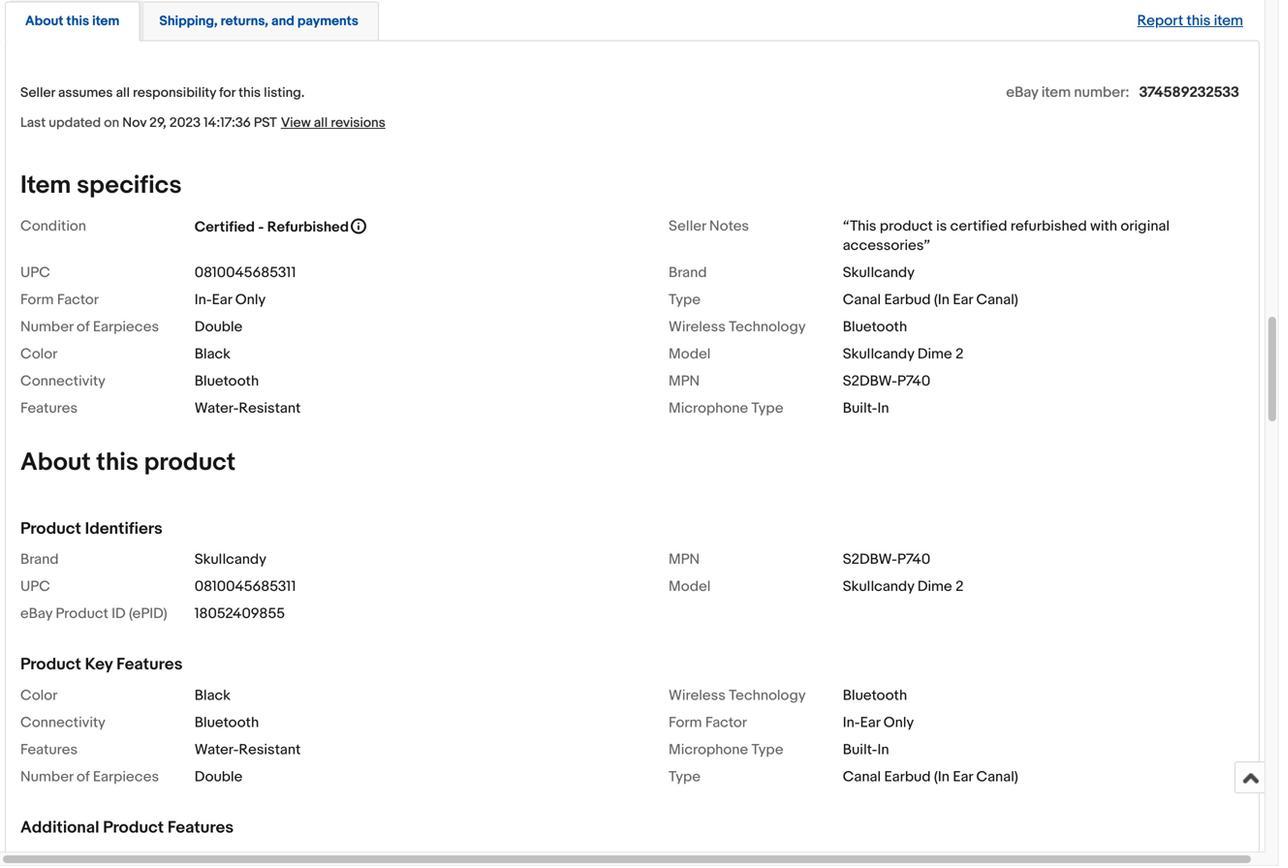 Task type: describe. For each thing, give the bounding box(es) containing it.
1 built- from the top
[[843, 400, 878, 417]]

certified
[[195, 219, 255, 236]]

report
[[1138, 12, 1184, 30]]

shipping, returns, and payments button
[[159, 12, 359, 31]]

product key features
[[20, 655, 183, 675]]

color for wireless technology
[[20, 687, 58, 705]]

0 horizontal spatial product
[[144, 448, 236, 478]]

number of earpieces for specifics
[[20, 318, 159, 336]]

about for about this product
[[20, 448, 91, 478]]

seller for seller notes
[[669, 218, 706, 235]]

responsibility
[[133, 85, 216, 101]]

about this product
[[20, 448, 236, 478]]

about for about this item
[[25, 13, 63, 30]]

specifics
[[77, 171, 182, 201]]

29,
[[149, 115, 167, 131]]

is
[[937, 218, 947, 235]]

number:
[[1075, 84, 1130, 101]]

mpn for bluetooth
[[669, 373, 700, 390]]

wireless technology for black
[[669, 687, 806, 705]]

0 vertical spatial in-
[[195, 291, 212, 309]]

assumes
[[58, 85, 113, 101]]

0 horizontal spatial form
[[20, 291, 54, 309]]

refurbished
[[267, 219, 349, 236]]

refurbished
[[1011, 218, 1088, 235]]

shipping,
[[159, 13, 218, 30]]

2 built- from the top
[[843, 742, 878, 759]]

ebay for ebay product id (epid)
[[20, 606, 52, 623]]

0810045685311 for product identifiers
[[195, 578, 296, 596]]

upc for item specifics
[[20, 264, 50, 282]]

key
[[85, 655, 113, 675]]

1 horizontal spatial form
[[669, 714, 702, 732]]

product inside "this product is certified refurbished with original accessories"
[[880, 218, 933, 235]]

this for about this product
[[96, 448, 139, 478]]

"this
[[843, 218, 877, 235]]

1 horizontal spatial item
[[1042, 84, 1071, 101]]

374589232533
[[1140, 84, 1240, 101]]

view all revisions link
[[277, 114, 386, 131]]

black for wireless technology
[[195, 687, 231, 705]]

updated
[[49, 115, 101, 131]]

technology for double
[[729, 318, 806, 336]]

2 built-in from the top
[[843, 742, 890, 759]]

seller for seller assumes all responsibility for this listing.
[[20, 85, 55, 101]]

on
[[104, 115, 119, 131]]

additional
[[20, 818, 99, 838]]

shipping, returns, and payments
[[159, 13, 359, 30]]

(in for double
[[934, 769, 950, 786]]

s2dbw-p740 for bluetooth
[[843, 373, 931, 390]]

product left identifiers
[[20, 519, 81, 540]]

wireless for black
[[669, 687, 726, 705]]

2023
[[170, 115, 201, 131]]

product identifiers
[[20, 519, 163, 540]]

this right for
[[239, 85, 261, 101]]

18052409855
[[195, 606, 285, 623]]

earbud for in-ear only
[[885, 291, 931, 309]]

certified - refurbished
[[195, 219, 349, 236]]

report this item link
[[1128, 3, 1254, 39]]

2 for black
[[956, 346, 964, 363]]

tab list containing about this item
[[5, 0, 1260, 41]]

s2dbw- for bluetooth
[[843, 373, 898, 390]]

0 horizontal spatial in-ear only
[[195, 291, 266, 309]]

returns,
[[221, 13, 268, 30]]

seller notes
[[669, 218, 749, 235]]

last updated on nov 29, 2023 14:17:36 pst view all revisions
[[20, 115, 386, 131]]

black for model
[[195, 346, 231, 363]]

accessories"
[[843, 237, 931, 254]]

1 vertical spatial in-ear only
[[843, 714, 914, 732]]

0 horizontal spatial factor
[[57, 291, 99, 309]]

2 microphone type from the top
[[669, 742, 784, 759]]

nov
[[122, 115, 146, 131]]

1 horizontal spatial in-
[[843, 714, 861, 732]]

listing.
[[264, 85, 305, 101]]

item for report this item
[[1215, 12, 1244, 30]]

product left key
[[20, 655, 81, 675]]

product right additional
[[103, 818, 164, 838]]

original
[[1121, 218, 1170, 235]]

connectivity for mpn
[[20, 373, 106, 390]]

skullcandy dime 2 for 0810045685311
[[843, 578, 964, 596]]

1 water-resistant from the top
[[195, 400, 301, 417]]

revisions
[[331, 115, 386, 131]]

number of earpieces for key
[[20, 769, 159, 786]]

14:17:36
[[204, 115, 251, 131]]

mpn for skullcandy
[[669, 551, 700, 569]]

2 for 0810045685311
[[956, 578, 964, 596]]

1 horizontal spatial factor
[[706, 714, 747, 732]]

0 horizontal spatial all
[[116, 85, 130, 101]]

double for item specifics
[[195, 318, 243, 336]]

1 microphone from the top
[[669, 400, 749, 417]]

this for about this item
[[66, 13, 89, 30]]

model for black
[[669, 346, 711, 363]]

0 horizontal spatial form factor
[[20, 291, 99, 309]]

p740 for bluetooth
[[898, 373, 931, 390]]

number for product
[[20, 769, 73, 786]]

about this item button
[[25, 12, 120, 31]]

color for model
[[20, 346, 58, 363]]

0 horizontal spatial brand
[[20, 551, 59, 569]]



Task type: locate. For each thing, give the bounding box(es) containing it.
item for about this item
[[92, 13, 120, 30]]

1 wireless from the top
[[669, 318, 726, 336]]

pst
[[254, 115, 277, 131]]

0 vertical spatial upc
[[20, 264, 50, 282]]

payments
[[298, 13, 359, 30]]

1 vertical spatial double
[[195, 769, 243, 786]]

1 canal) from the top
[[977, 291, 1019, 309]]

1 vertical spatial color
[[20, 687, 58, 705]]

all
[[116, 85, 130, 101], [314, 115, 328, 131]]

s2dbw-
[[843, 373, 898, 390], [843, 551, 898, 569]]

1 vertical spatial canal)
[[977, 769, 1019, 786]]

microphone
[[669, 400, 749, 417], [669, 742, 749, 759]]

0 vertical spatial earpieces
[[93, 318, 159, 336]]

p740 for skullcandy
[[898, 551, 931, 569]]

skullcandy
[[843, 264, 915, 282], [843, 346, 915, 363], [195, 551, 267, 569], [843, 578, 915, 596]]

2 horizontal spatial item
[[1215, 12, 1244, 30]]

1 canal from the top
[[843, 291, 881, 309]]

2 s2dbw-p740 from the top
[[843, 551, 931, 569]]

1 technology from the top
[[729, 318, 806, 336]]

0 vertical spatial mpn
[[669, 373, 700, 390]]

earbud for double
[[885, 769, 931, 786]]

2 in from the top
[[878, 742, 890, 759]]

1 connectivity from the top
[[20, 373, 106, 390]]

wireless technology for double
[[669, 318, 806, 336]]

wireless
[[669, 318, 726, 336], [669, 687, 726, 705]]

brand
[[669, 264, 707, 282], [20, 551, 59, 569]]

0 vertical spatial p740
[[898, 373, 931, 390]]

1 vertical spatial built-
[[843, 742, 878, 759]]

1 vertical spatial brand
[[20, 551, 59, 569]]

1 model from the top
[[669, 346, 711, 363]]

0 vertical spatial factor
[[57, 291, 99, 309]]

2
[[956, 346, 964, 363], [956, 578, 964, 596]]

0 vertical spatial earbud
[[885, 291, 931, 309]]

1 horizontal spatial all
[[314, 115, 328, 131]]

1 vertical spatial (in
[[934, 769, 950, 786]]

2 (in from the top
[[934, 769, 950, 786]]

2 0810045685311 from the top
[[195, 578, 296, 596]]

0 vertical spatial number of earpieces
[[20, 318, 159, 336]]

1 vertical spatial s2dbw-
[[843, 551, 898, 569]]

canal) for in-ear only
[[977, 291, 1019, 309]]

(in for in-ear only
[[934, 291, 950, 309]]

water-resistant
[[195, 400, 301, 417], [195, 742, 301, 759]]

bluetooth
[[843, 318, 908, 336], [195, 373, 259, 390], [843, 687, 908, 705], [195, 714, 259, 732]]

this inside button
[[66, 13, 89, 30]]

technology
[[729, 318, 806, 336], [729, 687, 806, 705]]

1 horizontal spatial in-ear only
[[843, 714, 914, 732]]

1 vertical spatial resistant
[[239, 742, 301, 759]]

seller up last
[[20, 85, 55, 101]]

0 horizontal spatial item
[[92, 13, 120, 30]]

0 vertical spatial all
[[116, 85, 130, 101]]

1 vertical spatial canal
[[843, 769, 881, 786]]

0 vertical spatial in-ear only
[[195, 291, 266, 309]]

this for report this item
[[1187, 12, 1211, 30]]

2 of from the top
[[77, 769, 90, 786]]

connectivity
[[20, 373, 106, 390], [20, 714, 106, 732]]

all up 'on'
[[116, 85, 130, 101]]

technology for black
[[729, 687, 806, 705]]

2 p740 from the top
[[898, 551, 931, 569]]

2 earpieces from the top
[[93, 769, 159, 786]]

built-in
[[843, 400, 890, 417], [843, 742, 890, 759]]

dime
[[918, 346, 953, 363], [918, 578, 953, 596]]

1 vertical spatial seller
[[669, 218, 706, 235]]

0 vertical spatial wireless
[[669, 318, 726, 336]]

0 vertical spatial only
[[235, 291, 266, 309]]

p740
[[898, 373, 931, 390], [898, 551, 931, 569]]

skullcandy dime 2 for black
[[843, 346, 964, 363]]

0 vertical spatial wireless technology
[[669, 318, 806, 336]]

1 earbud from the top
[[885, 291, 931, 309]]

in
[[878, 400, 890, 417], [878, 742, 890, 759]]

2 water- from the top
[[195, 742, 239, 759]]

1 0810045685311 from the top
[[195, 264, 296, 282]]

identifiers
[[85, 519, 163, 540]]

0 vertical spatial technology
[[729, 318, 806, 336]]

1 p740 from the top
[[898, 373, 931, 390]]

2 number of earpieces from the top
[[20, 769, 159, 786]]

0 vertical spatial 2
[[956, 346, 964, 363]]

0 vertical spatial black
[[195, 346, 231, 363]]

2 double from the top
[[195, 769, 243, 786]]

earpieces
[[93, 318, 159, 336], [93, 769, 159, 786]]

1 number from the top
[[20, 318, 73, 336]]

2 skullcandy dime 2 from the top
[[843, 578, 964, 596]]

2 2 from the top
[[956, 578, 964, 596]]

product up identifiers
[[144, 448, 236, 478]]

product
[[20, 519, 81, 540], [56, 606, 108, 623], [20, 655, 81, 675], [103, 818, 164, 838]]

1 vertical spatial ebay
[[20, 606, 52, 623]]

0 horizontal spatial seller
[[20, 85, 55, 101]]

ebay product id (epid)
[[20, 606, 167, 623]]

0 horizontal spatial only
[[235, 291, 266, 309]]

1 vertical spatial of
[[77, 769, 90, 786]]

number for item
[[20, 318, 73, 336]]

microphone type
[[669, 400, 784, 417], [669, 742, 784, 759]]

canal earbud (in ear canal)
[[843, 291, 1019, 309], [843, 769, 1019, 786]]

2 water-resistant from the top
[[195, 742, 301, 759]]

wireless for double
[[669, 318, 726, 336]]

1 vertical spatial form
[[669, 714, 702, 732]]

in-
[[195, 291, 212, 309], [843, 714, 861, 732]]

2 wireless from the top
[[669, 687, 726, 705]]

about up assumes
[[25, 13, 63, 30]]

this right report
[[1187, 12, 1211, 30]]

2 resistant from the top
[[239, 742, 301, 759]]

0 vertical spatial water-resistant
[[195, 400, 301, 417]]

earpieces for key
[[93, 769, 159, 786]]

2 model from the top
[[669, 578, 711, 596]]

2 wireless technology from the top
[[669, 687, 806, 705]]

about
[[25, 13, 63, 30], [20, 448, 91, 478]]

product
[[880, 218, 933, 235], [144, 448, 236, 478]]

0 vertical spatial model
[[669, 346, 711, 363]]

this up identifiers
[[96, 448, 139, 478]]

color
[[20, 346, 58, 363], [20, 687, 58, 705]]

2 dime from the top
[[918, 578, 953, 596]]

0 vertical spatial brand
[[669, 264, 707, 282]]

0 vertical spatial in
[[878, 400, 890, 417]]

number
[[20, 318, 73, 336], [20, 769, 73, 786]]

this
[[1187, 12, 1211, 30], [66, 13, 89, 30], [239, 85, 261, 101], [96, 448, 139, 478]]

connectivity for form factor
[[20, 714, 106, 732]]

0 vertical spatial canal earbud (in ear canal)
[[843, 291, 1019, 309]]

"this product is certified refurbished with original accessories"
[[843, 218, 1170, 254]]

1 vertical spatial in-
[[843, 714, 861, 732]]

resistant
[[239, 400, 301, 417], [239, 742, 301, 759]]

1 vertical spatial earpieces
[[93, 769, 159, 786]]

id
[[112, 606, 126, 623]]

mpn
[[669, 373, 700, 390], [669, 551, 700, 569]]

2 mpn from the top
[[669, 551, 700, 569]]

features
[[20, 400, 78, 417], [116, 655, 183, 675], [20, 742, 78, 759], [168, 818, 234, 838]]

(epid)
[[129, 606, 167, 623]]

dime for 0810045685311
[[918, 578, 953, 596]]

1 vertical spatial number of earpieces
[[20, 769, 159, 786]]

canal)
[[977, 291, 1019, 309], [977, 769, 1019, 786]]

ebay for ebay item number: 374589232533
[[1007, 84, 1039, 101]]

1 horizontal spatial only
[[884, 714, 914, 732]]

1 color from the top
[[20, 346, 58, 363]]

1 wireless technology from the top
[[669, 318, 806, 336]]

water-
[[195, 400, 239, 417], [195, 742, 239, 759]]

of for key
[[77, 769, 90, 786]]

canal
[[843, 291, 881, 309], [843, 769, 881, 786]]

1 upc from the top
[[20, 264, 50, 282]]

2 number from the top
[[20, 769, 73, 786]]

1 vertical spatial wireless
[[669, 687, 726, 705]]

2 microphone from the top
[[669, 742, 749, 759]]

0 vertical spatial built-in
[[843, 400, 890, 417]]

upc down condition
[[20, 264, 50, 282]]

1 vertical spatial black
[[195, 687, 231, 705]]

1 vertical spatial form factor
[[669, 714, 747, 732]]

0 vertical spatial microphone
[[669, 400, 749, 417]]

1 vertical spatial built-in
[[843, 742, 890, 759]]

1 s2dbw-p740 from the top
[[843, 373, 931, 390]]

0 vertical spatial of
[[77, 318, 90, 336]]

2 canal) from the top
[[977, 769, 1019, 786]]

1 mpn from the top
[[669, 373, 700, 390]]

0 vertical spatial s2dbw-
[[843, 373, 898, 390]]

0 vertical spatial dime
[[918, 346, 953, 363]]

0 vertical spatial color
[[20, 346, 58, 363]]

condition
[[20, 218, 86, 235]]

2 canal earbud (in ear canal) from the top
[[843, 769, 1019, 786]]

all right view
[[314, 115, 328, 131]]

seller assumes all responsibility for this listing.
[[20, 85, 305, 101]]

1 number of earpieces from the top
[[20, 318, 159, 336]]

1 vertical spatial canal earbud (in ear canal)
[[843, 769, 1019, 786]]

1 black from the top
[[195, 346, 231, 363]]

1 skullcandy dime 2 from the top
[[843, 346, 964, 363]]

type
[[669, 291, 701, 309], [752, 400, 784, 417], [752, 742, 784, 759], [669, 769, 701, 786]]

0 horizontal spatial in-
[[195, 291, 212, 309]]

0 vertical spatial canal
[[843, 291, 881, 309]]

0810045685311 for item specifics
[[195, 264, 296, 282]]

1 vertical spatial wireless technology
[[669, 687, 806, 705]]

1 horizontal spatial product
[[880, 218, 933, 235]]

1 dime from the top
[[918, 346, 953, 363]]

s2dbw- for skullcandy
[[843, 551, 898, 569]]

tab list
[[5, 0, 1260, 41]]

1 double from the top
[[195, 318, 243, 336]]

only
[[235, 291, 266, 309], [884, 714, 914, 732]]

item
[[1215, 12, 1244, 30], [92, 13, 120, 30], [1042, 84, 1071, 101]]

model for 0810045685311
[[669, 578, 711, 596]]

1 horizontal spatial form factor
[[669, 714, 747, 732]]

view
[[281, 115, 311, 131]]

1 vertical spatial model
[[669, 578, 711, 596]]

0 vertical spatial resistant
[[239, 400, 301, 417]]

item
[[20, 171, 71, 201]]

1 vertical spatial water-resistant
[[195, 742, 301, 759]]

about this item
[[25, 13, 120, 30]]

1 vertical spatial earbud
[[885, 769, 931, 786]]

1 vertical spatial only
[[884, 714, 914, 732]]

item inside 'link'
[[1215, 12, 1244, 30]]

1 canal earbud (in ear canal) from the top
[[843, 291, 1019, 309]]

number of earpieces
[[20, 318, 159, 336], [20, 769, 159, 786]]

product up accessories"
[[880, 218, 933, 235]]

0 vertical spatial double
[[195, 318, 243, 336]]

1 vertical spatial microphone
[[669, 742, 749, 759]]

2 s2dbw- from the top
[[843, 551, 898, 569]]

canal earbud (in ear canal) for in-ear only
[[843, 291, 1019, 309]]

0 vertical spatial s2dbw-p740
[[843, 373, 931, 390]]

ebay left id at the left
[[20, 606, 52, 623]]

certified
[[951, 218, 1008, 235]]

0 vertical spatial number
[[20, 318, 73, 336]]

item inside button
[[92, 13, 120, 30]]

0 vertical spatial seller
[[20, 85, 55, 101]]

1 vertical spatial in
[[878, 742, 890, 759]]

0 vertical spatial ebay
[[1007, 84, 1039, 101]]

0 vertical spatial skullcandy dime 2
[[843, 346, 964, 363]]

skullcandy dime 2
[[843, 346, 964, 363], [843, 578, 964, 596]]

1 vertical spatial about
[[20, 448, 91, 478]]

2 canal from the top
[[843, 769, 881, 786]]

0810045685311 down the -
[[195, 264, 296, 282]]

canal) for double
[[977, 769, 1019, 786]]

0 vertical spatial 0810045685311
[[195, 264, 296, 282]]

1 vertical spatial all
[[314, 115, 328, 131]]

of for specifics
[[77, 318, 90, 336]]

0 vertical spatial product
[[880, 218, 933, 235]]

2 upc from the top
[[20, 578, 50, 596]]

1 vertical spatial upc
[[20, 578, 50, 596]]

earpieces for specifics
[[93, 318, 159, 336]]

brand down product identifiers
[[20, 551, 59, 569]]

additional product features
[[20, 818, 234, 838]]

item specifics
[[20, 171, 182, 201]]

item up assumes
[[92, 13, 120, 30]]

earbud
[[885, 291, 931, 309], [885, 769, 931, 786]]

1 2 from the top
[[956, 346, 964, 363]]

2 color from the top
[[20, 687, 58, 705]]

this up assumes
[[66, 13, 89, 30]]

form factor
[[20, 291, 99, 309], [669, 714, 747, 732]]

about up product identifiers
[[20, 448, 91, 478]]

s2dbw-p740
[[843, 373, 931, 390], [843, 551, 931, 569]]

0810045685311 up 18052409855
[[195, 578, 296, 596]]

about inside about this item button
[[25, 13, 63, 30]]

model
[[669, 346, 711, 363], [669, 578, 711, 596]]

seller left 'notes'
[[669, 218, 706, 235]]

item left the number: at top right
[[1042, 84, 1071, 101]]

1 earpieces from the top
[[93, 318, 159, 336]]

of
[[77, 318, 90, 336], [77, 769, 90, 786]]

last
[[20, 115, 46, 131]]

s2dbw-p740 for skullcandy
[[843, 551, 931, 569]]

and
[[271, 13, 295, 30]]

1 microphone type from the top
[[669, 400, 784, 417]]

for
[[219, 85, 236, 101]]

wireless technology
[[669, 318, 806, 336], [669, 687, 806, 705]]

1 vertical spatial number
[[20, 769, 73, 786]]

2 connectivity from the top
[[20, 714, 106, 732]]

item right report
[[1215, 12, 1244, 30]]

0 vertical spatial form factor
[[20, 291, 99, 309]]

canal for in-ear only
[[843, 291, 881, 309]]

notes
[[710, 218, 749, 235]]

0 vertical spatial canal)
[[977, 291, 1019, 309]]

dime for black
[[918, 346, 953, 363]]

1 of from the top
[[77, 318, 90, 336]]

seller
[[20, 85, 55, 101], [669, 218, 706, 235]]

upc up ebay product id (epid)
[[20, 578, 50, 596]]

1 vertical spatial skullcandy dime 2
[[843, 578, 964, 596]]

canal for double
[[843, 769, 881, 786]]

this inside 'link'
[[1187, 12, 1211, 30]]

in-ear only
[[195, 291, 266, 309], [843, 714, 914, 732]]

1 (in from the top
[[934, 291, 950, 309]]

built-
[[843, 400, 878, 417], [843, 742, 878, 759]]

1 built-in from the top
[[843, 400, 890, 417]]

-
[[258, 219, 264, 236]]

with
[[1091, 218, 1118, 235]]

2 black from the top
[[195, 687, 231, 705]]

1 horizontal spatial brand
[[669, 264, 707, 282]]

(in
[[934, 291, 950, 309], [934, 769, 950, 786]]

product left id at the left
[[56, 606, 108, 623]]

ebay left the number: at top right
[[1007, 84, 1039, 101]]

1 vertical spatial microphone type
[[669, 742, 784, 759]]

brand down 'seller notes'
[[669, 264, 707, 282]]

1 vertical spatial dime
[[918, 578, 953, 596]]

2 technology from the top
[[729, 687, 806, 705]]

double
[[195, 318, 243, 336], [195, 769, 243, 786]]

report this item
[[1138, 12, 1244, 30]]

1 vertical spatial technology
[[729, 687, 806, 705]]

1 water- from the top
[[195, 400, 239, 417]]

0 vertical spatial form
[[20, 291, 54, 309]]

0810045685311
[[195, 264, 296, 282], [195, 578, 296, 596]]

0 vertical spatial about
[[25, 13, 63, 30]]

upc for product identifiers
[[20, 578, 50, 596]]

double for product key features
[[195, 769, 243, 786]]

1 vertical spatial 0810045685311
[[195, 578, 296, 596]]

2 earbud from the top
[[885, 769, 931, 786]]

1 s2dbw- from the top
[[843, 373, 898, 390]]

ebay item number: 374589232533
[[1007, 84, 1240, 101]]

canal earbud (in ear canal) for double
[[843, 769, 1019, 786]]

1 resistant from the top
[[239, 400, 301, 417]]

1 in from the top
[[878, 400, 890, 417]]

ear
[[212, 291, 232, 309], [953, 291, 973, 309], [861, 714, 881, 732], [953, 769, 973, 786]]

1 vertical spatial mpn
[[669, 551, 700, 569]]



Task type: vqa. For each thing, say whether or not it's contained in the screenshot.


